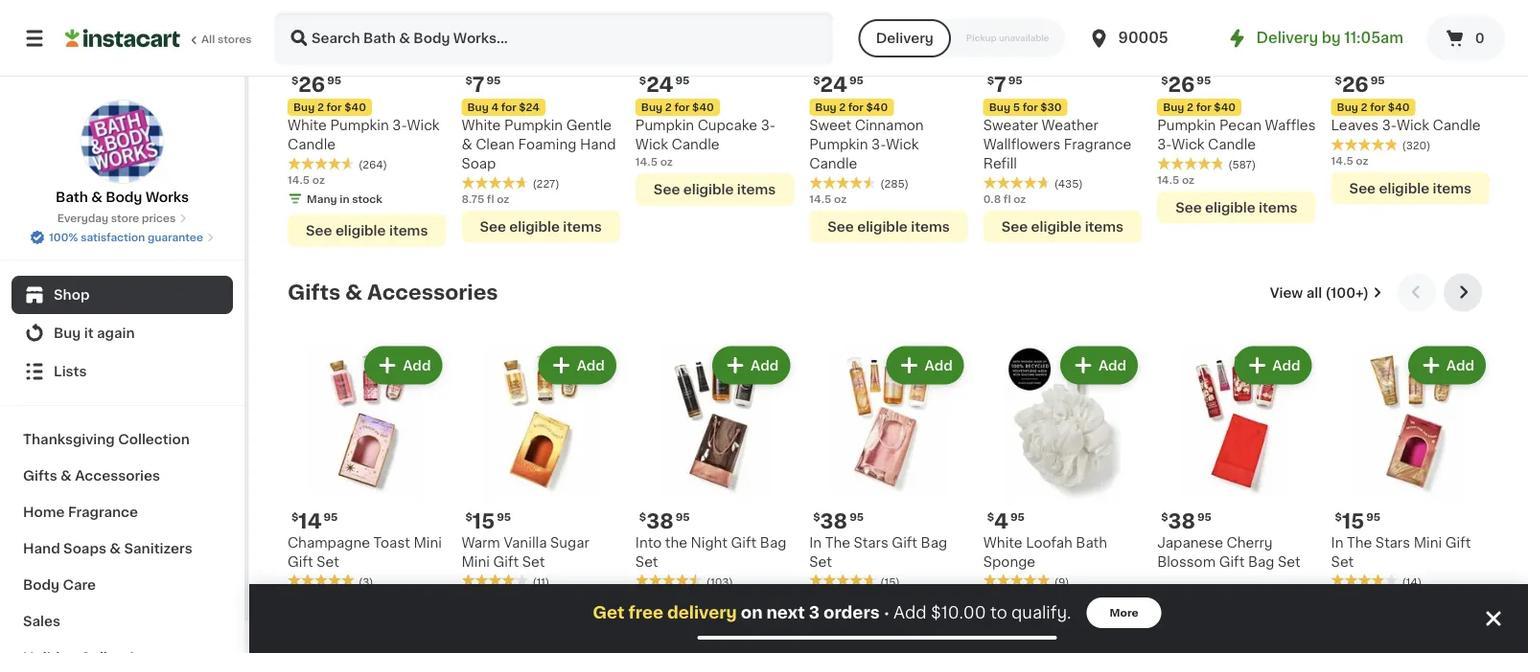 Task type: describe. For each thing, give the bounding box(es) containing it.
each for in the stars gift bag set
[[817, 593, 843, 604]]

sweater weather wallflowers fragrance refill
[[983, 119, 1132, 171]]

$30
[[1041, 103, 1062, 113]]

leaves 3-wick candle
[[1331, 119, 1481, 133]]

instacart logo image
[[65, 27, 180, 50]]

warm vanilla sugar mini gift set
[[462, 537, 589, 570]]

3
[[809, 605, 820, 622]]

cupcake
[[698, 119, 758, 133]]

buy for pumpkin pecan waffles 3-wick candle
[[1163, 103, 1184, 113]]

again
[[97, 327, 135, 340]]

$ 38 95 for into
[[639, 512, 690, 532]]

1 each for warm vanilla sugar mini gift set
[[462, 593, 495, 604]]

bag for japanese cherry blossom gift bag set
[[1248, 557, 1275, 570]]

gift for mini
[[288, 557, 313, 570]]

$ 24 95 for pumpkin cupcake 3- wick candle
[[639, 75, 690, 95]]

guarantee
[[148, 232, 203, 243]]

buy 2 for $40 for white pumpkin 3-wick candle
[[293, 103, 366, 113]]

champagne toast mini gift set
[[288, 537, 442, 570]]

soap
[[462, 158, 496, 171]]

$ up "buy 5 for $30"
[[987, 76, 994, 86]]

1 for in the stars gift bag set
[[809, 593, 814, 604]]

•
[[884, 606, 890, 621]]

items for pumpkin pecan waffles 3-wick candle
[[1259, 201, 1298, 215]]

2 for pumpkin cupcake 3- wick candle
[[665, 103, 672, 113]]

next
[[767, 605, 805, 622]]

gift inside the "in the stars mini gift set"
[[1446, 537, 1471, 551]]

$ up sweet
[[813, 76, 820, 86]]

japanese
[[1157, 537, 1223, 551]]

add for in the stars mini gift set
[[1447, 360, 1475, 373]]

(11)
[[533, 578, 550, 588]]

for for sweet cinnamon pumpkin 3-wick candle
[[848, 103, 864, 113]]

0
[[1475, 32, 1485, 45]]

100%
[[49, 232, 78, 243]]

candle inside sweet cinnamon pumpkin 3-wick candle
[[809, 158, 857, 171]]

95 up buy 4 for $24
[[487, 76, 501, 86]]

stars for 38
[[854, 537, 889, 551]]

items for pumpkin cupcake 3- wick candle
[[737, 184, 776, 197]]

thanksgiving
[[23, 433, 115, 447]]

eligible for sweet cinnamon pumpkin 3-wick candle
[[857, 221, 908, 234]]

gentle
[[566, 119, 612, 133]]

refill
[[983, 158, 1017, 171]]

sweater
[[983, 119, 1038, 133]]

set for in the stars gift bag set
[[809, 557, 832, 570]]

add button for into the night gift bag set
[[714, 349, 788, 384]]

pumpkin cupcake 3- wick candle 14.5 oz
[[636, 119, 776, 168]]

items for white pumpkin gentle & clean foaming hand soap
[[563, 221, 602, 234]]

(285)
[[880, 179, 909, 189]]

buy 2 for $40 for leaves 3-wick candle
[[1337, 103, 1410, 113]]

items for leaves 3-wick candle
[[1433, 182, 1472, 196]]

set inside the champagne toast mini gift set
[[317, 557, 339, 570]]

& inside 'item carousel' region
[[345, 283, 363, 304]]

view all (100+)
[[1270, 287, 1369, 300]]

into
[[636, 537, 662, 551]]

stock for buy 2 for $40
[[352, 194, 382, 205]]

buy 4 for $24
[[467, 103, 540, 113]]

see for sweet cinnamon pumpkin 3-wick candle
[[828, 221, 854, 234]]

95 up in the stars gift bag set on the bottom of the page
[[850, 513, 864, 523]]

38 for into
[[646, 512, 674, 532]]

champagne
[[288, 537, 370, 551]]

product group containing 4
[[983, 343, 1142, 591]]

wick inside sweet cinnamon pumpkin 3-wick candle
[[886, 139, 919, 152]]

$ up japanese on the bottom right
[[1161, 513, 1168, 523]]

26 for pumpkin
[[1168, 75, 1195, 95]]

item carousel region
[[288, 274, 1490, 642]]

everyday store prices
[[57, 213, 176, 224]]

stores
[[218, 34, 252, 45]]

$ down 90005 popup button
[[1161, 76, 1168, 86]]

$ 14 95
[[291, 512, 338, 532]]

0 horizontal spatial gifts & accessories
[[23, 470, 160, 483]]

all
[[201, 34, 215, 45]]

in for 38
[[809, 537, 822, 551]]

0 button
[[1427, 15, 1505, 61]]

8.75 fl oz
[[462, 194, 509, 205]]

wick inside the white pumpkin 3-wick candle
[[407, 119, 440, 133]]

qualify.
[[1011, 605, 1071, 622]]

buy left the it
[[54, 327, 81, 340]]

26 for white
[[298, 75, 325, 95]]

cherry
[[1227, 537, 1273, 551]]

everyday store prices link
[[57, 211, 187, 226]]

95 inside the $ 4 95
[[1010, 513, 1025, 523]]

14.5 for pumpkin pecan waffles 3-wick candle
[[1157, 175, 1180, 186]]

(264)
[[359, 160, 387, 170]]

(15)
[[880, 578, 900, 588]]

hand soaps & sanitizers
[[23, 543, 192, 556]]

see for white pumpkin 3-wick candle
[[306, 224, 332, 238]]

1 for warm vanilla sugar mini gift set
[[462, 593, 466, 604]]

service type group
[[859, 19, 1065, 58]]

see eligible items button for white pumpkin gentle & clean foaming hand soap
[[462, 211, 620, 244]]

95 up 5 at right top
[[1008, 76, 1023, 86]]

buy for leaves 3-wick candle
[[1337, 103, 1358, 113]]

add button for warm vanilla sugar mini gift set
[[540, 349, 614, 384]]

$40 for leaves 3-wick candle
[[1388, 103, 1410, 113]]

on
[[741, 605, 763, 622]]

1 vertical spatial body
[[23, 579, 60, 593]]

soaps
[[63, 543, 106, 556]]

in for 15
[[1331, 537, 1344, 551]]

(320)
[[1402, 141, 1431, 151]]

1 each for in the stars gift bag set
[[809, 593, 843, 604]]

items for sweater weather wallflowers fragrance refill
[[1085, 221, 1124, 234]]

$ up pumpkin cupcake 3- wick candle 14.5 oz on the top of the page
[[639, 76, 646, 86]]

95 up the "in the stars mini gift set"
[[1366, 513, 1381, 523]]

into the night gift bag set
[[636, 537, 786, 570]]

lists
[[54, 365, 87, 379]]

eligible for pumpkin pecan waffles 3-wick candle
[[1205, 201, 1256, 215]]

14
[[298, 512, 322, 532]]

weather
[[1042, 119, 1099, 133]]

wick inside pumpkin pecan waffles 3-wick candle
[[1172, 139, 1205, 152]]

$ 7 95 for sweater
[[987, 75, 1023, 95]]

view
[[1270, 287, 1303, 300]]

many for buy 2 for $40
[[307, 194, 337, 205]]

24 for sweet cinnamon pumpkin 3-wick candle
[[820, 75, 848, 95]]

0 vertical spatial body
[[106, 191, 142, 204]]

home fragrance link
[[12, 495, 233, 531]]

see eligible items button for sweet cinnamon pumpkin 3-wick candle
[[809, 211, 968, 244]]

pecan
[[1219, 119, 1262, 133]]

body care link
[[12, 568, 233, 604]]

$ 38 95 for in
[[813, 512, 864, 532]]

add button for in the stars gift bag set
[[888, 349, 962, 384]]

1 vertical spatial in
[[688, 597, 697, 607]]

bath & body works link
[[56, 100, 189, 207]]

$ up the "in the stars mini gift set"
[[1335, 513, 1342, 523]]

cinnamon
[[855, 119, 924, 133]]

gift for stars
[[892, 537, 918, 551]]

home
[[23, 506, 65, 520]]

$ 15 95 for warm
[[465, 512, 511, 532]]

warm
[[462, 537, 500, 551]]

see eligible items button for white pumpkin 3-wick candle
[[288, 215, 446, 247]]

14.5 for leaves 3-wick candle
[[1331, 156, 1353, 166]]

white pumpkin 3-wick candle
[[288, 119, 440, 152]]

buy for white pumpkin 3-wick candle
[[293, 103, 315, 113]]

orders
[[824, 605, 880, 622]]

oz inside pumpkin cupcake 3- wick candle 14.5 oz
[[660, 157, 673, 168]]

0.8 fl oz
[[983, 194, 1026, 205]]

2 for pumpkin pecan waffles 3-wick candle
[[1187, 103, 1194, 113]]

stock for 38
[[874, 612, 904, 623]]

in for buy 2 for $40
[[340, 194, 350, 205]]

0.8
[[983, 194, 1001, 205]]

24 for pumpkin cupcake 3- wick candle
[[646, 75, 674, 95]]

items for sweet cinnamon pumpkin 3-wick candle
[[911, 221, 950, 234]]

see eligible items for pumpkin pecan waffles 3-wick candle
[[1176, 201, 1298, 215]]

toast
[[373, 537, 410, 551]]

8.75
[[462, 194, 484, 205]]

each for in the stars mini gift set
[[1338, 593, 1365, 604]]

more
[[1110, 608, 1139, 619]]

1 horizontal spatial many in stock
[[655, 597, 730, 607]]

add for white loofah bath sponge
[[1099, 360, 1127, 373]]

$40 for sweet cinnamon pumpkin 3-wick candle
[[866, 103, 888, 113]]

11:05am
[[1344, 31, 1404, 45]]

0 horizontal spatial accessories
[[75, 470, 160, 483]]

sponge
[[983, 557, 1036, 570]]

foaming
[[518, 139, 577, 152]]

$10.00
[[931, 605, 986, 622]]

japanese cherry blossom gift bag set
[[1157, 537, 1301, 570]]

in the stars mini gift set
[[1331, 537, 1471, 570]]

$ 15 95 for in
[[1335, 512, 1381, 532]]

set for japanese cherry blossom gift bag set
[[1278, 557, 1301, 570]]

sweet cinnamon pumpkin 3-wick candle
[[809, 119, 924, 171]]

white for buy 4 for $24
[[462, 119, 501, 133]]

eligible for leaves 3-wick candle
[[1379, 182, 1430, 196]]

95 down 11:05am
[[1371, 76, 1385, 86]]

delivery by 11:05am link
[[1226, 27, 1404, 50]]

add for warm vanilla sugar mini gift set
[[577, 360, 605, 373]]

gifts & accessories inside 'item carousel' region
[[288, 283, 498, 304]]

product group containing 14
[[288, 343, 446, 606]]

95 up the the
[[676, 513, 690, 523]]

15 for warm
[[472, 512, 495, 532]]

to
[[990, 605, 1007, 622]]

it
[[84, 327, 94, 340]]

pumpkin inside the white pumpkin gentle & clean foaming hand soap
[[504, 119, 563, 133]]

(100+)
[[1325, 287, 1369, 300]]

$ up into
[[639, 513, 646, 523]]

$ 7 95 for white
[[465, 75, 501, 95]]

add button for champagne toast mini gift set
[[366, 349, 440, 384]]

(227)
[[533, 179, 560, 189]]

95 up pumpkin pecan waffles 3-wick candle
[[1197, 76, 1211, 86]]

95 up japanese on the bottom right
[[1197, 513, 1212, 523]]

shop
[[54, 289, 90, 302]]

see eligible items for sweet cinnamon pumpkin 3-wick candle
[[828, 221, 950, 234]]

see for pumpkin pecan waffles 3-wick candle
[[1176, 201, 1202, 215]]

95 up sweet
[[849, 76, 864, 86]]

1 for champagne toast mini gift set
[[288, 593, 292, 604]]

$ inside $ 14 95
[[291, 513, 298, 523]]

the for 38
[[825, 537, 850, 551]]

sweet
[[809, 119, 852, 133]]

set for into the night gift bag set
[[636, 557, 658, 570]]

body care
[[23, 579, 96, 593]]

prices
[[142, 213, 176, 224]]

0 vertical spatial bath
[[56, 191, 88, 204]]

eligible for white pumpkin 3-wick candle
[[335, 224, 386, 238]]



Task type: vqa. For each thing, say whether or not it's contained in the screenshot.
section
no



Task type: locate. For each thing, give the bounding box(es) containing it.
0 vertical spatial accessories
[[367, 283, 498, 304]]

1 horizontal spatial 4
[[994, 512, 1009, 532]]

Search field
[[276, 13, 832, 63]]

0 horizontal spatial in
[[809, 537, 822, 551]]

2 horizontal spatial $ 26 95
[[1335, 75, 1385, 95]]

buy up the clean
[[467, 103, 489, 113]]

7
[[472, 75, 485, 95], [994, 75, 1006, 95]]

1 horizontal spatial gifts
[[288, 283, 341, 304]]

(587)
[[1228, 160, 1256, 170]]

thanksgiving collection link
[[12, 422, 233, 458]]

in for 38
[[862, 612, 871, 623]]

4 inside product group
[[994, 512, 1009, 532]]

1 horizontal spatial $ 38 95
[[813, 512, 864, 532]]

product group
[[288, 0, 446, 247], [462, 0, 620, 244], [636, 0, 794, 207], [809, 0, 968, 244], [983, 0, 1142, 244], [1157, 0, 1316, 224], [1331, 0, 1490, 205], [288, 343, 446, 606], [462, 343, 620, 606], [636, 343, 794, 614], [809, 343, 968, 629], [983, 343, 1142, 591], [1157, 343, 1316, 573], [1331, 343, 1490, 606]]

1 horizontal spatial gifts & accessories
[[288, 283, 498, 304]]

2 vertical spatial many
[[829, 612, 859, 623]]

0 vertical spatial fragrance
[[1064, 139, 1132, 152]]

1 26 from the left
[[298, 75, 325, 95]]

1 horizontal spatial the
[[1347, 537, 1372, 551]]

delivery button
[[859, 19, 951, 58]]

2 vertical spatial stock
[[874, 612, 904, 623]]

free
[[628, 605, 664, 622]]

3 2 from the left
[[839, 103, 846, 113]]

2 the from the left
[[1347, 537, 1372, 551]]

body up store
[[106, 191, 142, 204]]

collection
[[118, 433, 190, 447]]

26 for leaves
[[1342, 75, 1369, 95]]

$ down by
[[1335, 76, 1342, 86]]

& inside the white pumpkin gentle & clean foaming hand soap
[[462, 139, 472, 152]]

3 $40 from the left
[[866, 103, 888, 113]]

everyday
[[57, 213, 108, 224]]

1 each
[[288, 593, 321, 604], [462, 593, 495, 604], [809, 593, 843, 604], [1331, 593, 1365, 604]]

7 add button from the left
[[1410, 349, 1484, 384]]

shop link
[[12, 276, 233, 314]]

$40 up leaves 3-wick candle
[[1388, 103, 1410, 113]]

1 horizontal spatial bath
[[1076, 537, 1107, 551]]

$ 26 95 for pumpkin
[[1161, 75, 1211, 95]]

$40 for pumpkin pecan waffles 3-wick candle
[[1214, 103, 1236, 113]]

0 vertical spatial 4
[[491, 103, 499, 113]]

6 add button from the left
[[1236, 349, 1310, 384]]

1 horizontal spatial 7
[[994, 75, 1006, 95]]

delivery by 11:05am
[[1257, 31, 1404, 45]]

gift inside warm vanilla sugar mini gift set
[[493, 557, 519, 570]]

2 vertical spatial many in stock
[[829, 612, 904, 623]]

2 horizontal spatial white
[[983, 537, 1023, 551]]

thanksgiving collection
[[23, 433, 190, 447]]

delivery
[[1257, 31, 1318, 45], [876, 32, 934, 45]]

in right cherry
[[1331, 537, 1344, 551]]

2 each from the left
[[469, 593, 495, 604]]

1 horizontal spatial fragrance
[[1064, 139, 1132, 152]]

stars up (15)
[[854, 537, 889, 551]]

items
[[1433, 182, 1472, 196], [737, 184, 776, 197], [1259, 201, 1298, 215], [563, 221, 602, 234], [911, 221, 950, 234], [1085, 221, 1124, 234], [389, 224, 428, 238]]

many down the white pumpkin 3-wick candle at top left
[[307, 194, 337, 205]]

7 for sweater
[[994, 75, 1006, 95]]

0 horizontal spatial stock
[[352, 194, 382, 205]]

white inside the white pumpkin 3-wick candle
[[288, 119, 327, 133]]

14.5 oz down pumpkin pecan waffles 3-wick candle
[[1157, 175, 1195, 186]]

3 for from the left
[[674, 103, 690, 113]]

stock down the (103)
[[700, 597, 730, 607]]

hand down home
[[23, 543, 60, 556]]

4 2 from the left
[[1187, 103, 1194, 113]]

6 set from the left
[[1331, 557, 1354, 570]]

white inside the white pumpkin gentle & clean foaming hand soap
[[462, 119, 501, 133]]

4 for buy 4 for $24
[[491, 103, 499, 113]]

store
[[111, 213, 139, 224]]

each for champagne toast mini gift set
[[295, 593, 321, 604]]

many right 3
[[829, 612, 859, 623]]

1 horizontal spatial hand
[[580, 139, 616, 152]]

1 vertical spatial gifts & accessories link
[[12, 458, 233, 495]]

night
[[691, 537, 728, 551]]

4 buy 2 for $40 from the left
[[1163, 103, 1236, 113]]

buy for pumpkin cupcake 3- wick candle
[[641, 103, 663, 113]]

body
[[106, 191, 142, 204], [23, 579, 60, 593]]

add button for white loofah bath sponge
[[1062, 349, 1136, 384]]

in
[[809, 537, 822, 551], [1331, 537, 1344, 551]]

15 up "warm"
[[472, 512, 495, 532]]

2 buy 2 for $40 from the left
[[641, 103, 714, 113]]

works
[[146, 191, 189, 204]]

bath
[[56, 191, 88, 204], [1076, 537, 1107, 551]]

1 vertical spatial many
[[655, 597, 685, 607]]

0 horizontal spatial bag
[[760, 537, 786, 551]]

$40 up cinnamon
[[866, 103, 888, 113]]

1 vertical spatial 4
[[994, 512, 1009, 532]]

0 horizontal spatial fragrance
[[68, 506, 138, 520]]

24 up pumpkin cupcake 3- wick candle 14.5 oz on the top of the page
[[646, 75, 674, 95]]

add
[[403, 360, 431, 373], [577, 360, 605, 373], [751, 360, 779, 373], [925, 360, 953, 373], [1099, 360, 1127, 373], [1273, 360, 1301, 373], [1447, 360, 1475, 373], [894, 605, 927, 622]]

buy it again link
[[12, 314, 233, 353]]

0 horizontal spatial stars
[[854, 537, 889, 551]]

in inside in the stars gift bag set
[[809, 537, 822, 551]]

bag inside japanese cherry blossom gift bag set
[[1248, 557, 1275, 570]]

1 $ 24 95 from the left
[[639, 75, 690, 95]]

pumpkin inside sweet cinnamon pumpkin 3-wick candle
[[809, 139, 868, 152]]

pumpkin pecan waffles 3-wick candle
[[1157, 119, 1316, 152]]

$ 24 95 for sweet cinnamon pumpkin 3-wick candle
[[813, 75, 864, 95]]

fl for sweater weather wallflowers fragrance refill
[[1004, 194, 1011, 205]]

for up pumpkin cupcake 3- wick candle 14.5 oz on the top of the page
[[674, 103, 690, 113]]

gift
[[731, 537, 757, 551], [892, 537, 918, 551], [1446, 537, 1471, 551], [288, 557, 313, 570], [493, 557, 519, 570], [1219, 557, 1245, 570]]

hand down gentle
[[580, 139, 616, 152]]

oz
[[1356, 156, 1369, 166], [660, 157, 673, 168], [312, 175, 325, 186], [1182, 175, 1195, 186], [497, 194, 509, 205], [834, 194, 847, 205], [1014, 194, 1026, 205]]

1 horizontal spatial in
[[1331, 537, 1344, 551]]

see eligible items down (320)
[[1350, 182, 1472, 196]]

wallflowers
[[983, 139, 1061, 152]]

15 for in
[[1342, 512, 1365, 532]]

(435)
[[1054, 179, 1083, 189]]

(3)
[[359, 578, 373, 588]]

delivery left by
[[1257, 31, 1318, 45]]

6 for from the left
[[1196, 103, 1212, 113]]

2 1 from the left
[[462, 593, 466, 604]]

candle inside the white pumpkin 3-wick candle
[[288, 139, 336, 152]]

2 vertical spatial in
[[862, 612, 871, 623]]

mini up (14)
[[1414, 537, 1442, 551]]

set inside the "in the stars mini gift set"
[[1331, 557, 1354, 570]]

$ up in the stars gift bag set on the bottom of the page
[[813, 513, 820, 523]]

set inside warm vanilla sugar mini gift set
[[522, 557, 545, 570]]

4 set from the left
[[809, 557, 832, 570]]

in left the •
[[862, 612, 871, 623]]

gift for blossom
[[1219, 557, 1245, 570]]

4 1 each from the left
[[1331, 593, 1365, 604]]

add inside treatment tracker modal dialog
[[894, 605, 927, 622]]

14.5 inside pumpkin cupcake 3- wick candle 14.5 oz
[[636, 157, 658, 168]]

see eligible items button for sweater weather wallflowers fragrance refill
[[983, 211, 1142, 244]]

many in stock for 38
[[829, 612, 904, 623]]

see for leaves 3-wick candle
[[1350, 182, 1376, 196]]

2 horizontal spatial $ 38 95
[[1161, 512, 1212, 532]]

see eligible items button for leaves 3-wick candle
[[1331, 173, 1490, 205]]

fl right 0.8
[[1004, 194, 1011, 205]]

1 each up get free delivery on next 3 orders • add $10.00 to qualify.
[[809, 593, 843, 604]]

pumpkin left cupcake
[[636, 119, 694, 133]]

delivery
[[667, 605, 737, 622]]

gift for night
[[731, 537, 757, 551]]

clean
[[476, 139, 515, 152]]

$ inside the $ 4 95
[[987, 513, 994, 523]]

0 vertical spatial gifts
[[288, 283, 341, 304]]

$ 15 95 up the "in the stars mini gift set"
[[1335, 512, 1381, 532]]

bag down cherry
[[1248, 557, 1275, 570]]

14.5 for white pumpkin 3-wick candle
[[288, 175, 310, 186]]

bath right loofah
[[1076, 537, 1107, 551]]

5 set from the left
[[1278, 557, 1301, 570]]

bag inside into the night gift bag set
[[760, 537, 786, 551]]

hand
[[580, 139, 616, 152], [23, 543, 60, 556]]

fragrance up hand soaps & sanitizers
[[68, 506, 138, 520]]

2 $40 from the left
[[692, 103, 714, 113]]

items for white pumpkin 3-wick candle
[[389, 224, 428, 238]]

sugar
[[550, 537, 589, 551]]

mini
[[414, 537, 442, 551], [1414, 537, 1442, 551], [462, 557, 490, 570]]

buy up sweet
[[815, 103, 837, 113]]

set inside into the night gift bag set
[[636, 557, 658, 570]]

0 horizontal spatial $ 38 95
[[639, 512, 690, 532]]

4 add button from the left
[[888, 349, 962, 384]]

see eligible items down the (264)
[[306, 224, 428, 238]]

white
[[288, 119, 327, 133], [462, 119, 501, 133], [983, 537, 1023, 551]]

2 for white pumpkin 3-wick candle
[[317, 103, 324, 113]]

0 horizontal spatial 26
[[298, 75, 325, 95]]

5 2 from the left
[[1361, 103, 1368, 113]]

3 $ 26 95 from the left
[[1335, 75, 1385, 95]]

$ 38 95
[[639, 512, 690, 532], [813, 512, 864, 532], [1161, 512, 1212, 532]]

1 vertical spatial bath
[[1076, 537, 1107, 551]]

buy for sweater weather wallflowers fragrance refill
[[989, 103, 1011, 113]]

each
[[295, 593, 321, 604], [469, 593, 495, 604], [817, 593, 843, 604], [1338, 593, 1365, 604]]

$ up "sponge"
[[987, 513, 994, 523]]

many down the the
[[655, 597, 685, 607]]

see eligible items button down (285)
[[809, 211, 968, 244]]

in inside the "in the stars mini gift set"
[[1331, 537, 1344, 551]]

$40 for pumpkin cupcake 3- wick candle
[[692, 103, 714, 113]]

0 horizontal spatial many
[[307, 194, 337, 205]]

fl for white pumpkin gentle & clean foaming hand soap
[[487, 194, 494, 205]]

sales link
[[12, 604, 233, 640]]

1 $ 15 95 from the left
[[465, 512, 511, 532]]

$ 38 95 up the the
[[639, 512, 690, 532]]

2 horizontal spatial stock
[[874, 612, 904, 623]]

1 add button from the left
[[366, 349, 440, 384]]

1 vertical spatial hand
[[23, 543, 60, 556]]

for
[[327, 103, 342, 113], [501, 103, 516, 113], [674, 103, 690, 113], [848, 103, 864, 113], [1023, 103, 1038, 113], [1196, 103, 1212, 113], [1370, 103, 1386, 113]]

0 horizontal spatial 7
[[472, 75, 485, 95]]

1 horizontal spatial in
[[688, 597, 697, 607]]

see eligible items button down (227) on the left top
[[462, 211, 620, 244]]

14.5 for sweet cinnamon pumpkin 3-wick candle
[[809, 194, 832, 205]]

0 horizontal spatial $ 7 95
[[465, 75, 501, 95]]

14.5 oz for sweet cinnamon pumpkin 3-wick candle
[[809, 194, 847, 205]]

buy for sweet cinnamon pumpkin 3-wick candle
[[815, 103, 837, 113]]

in down the white pumpkin 3-wick candle at top left
[[340, 194, 350, 205]]

38 for in
[[820, 512, 848, 532]]

bath up the everyday
[[56, 191, 88, 204]]

$ up buy 4 for $24
[[465, 76, 472, 86]]

see eligible items button down (587)
[[1157, 192, 1316, 224]]

see
[[1350, 182, 1376, 196], [654, 184, 680, 197], [1176, 201, 1202, 215], [480, 221, 506, 234], [828, 221, 854, 234], [1002, 221, 1028, 234], [306, 224, 332, 238]]

buy 2 for $40 for sweet cinnamon pumpkin 3-wick candle
[[815, 103, 888, 113]]

95 up vanilla on the left bottom
[[497, 513, 511, 523]]

buy 2 for $40 up sweet
[[815, 103, 888, 113]]

7 for white
[[472, 75, 485, 95]]

all stores
[[201, 34, 252, 45]]

1 horizontal spatial $ 7 95
[[987, 75, 1023, 95]]

$40 up the white pumpkin 3-wick candle at top left
[[344, 103, 366, 113]]

add for champagne toast mini gift set
[[403, 360, 431, 373]]

for for leaves 3-wick candle
[[1370, 103, 1386, 113]]

1 the from the left
[[825, 537, 850, 551]]

0 horizontal spatial body
[[23, 579, 60, 593]]

accessories inside 'item carousel' region
[[367, 283, 498, 304]]

1 down the "in the stars mini gift set"
[[1331, 593, 1336, 604]]

4 for from the left
[[848, 103, 864, 113]]

1 down champagne on the bottom left of page
[[288, 593, 292, 604]]

many for 38
[[829, 612, 859, 623]]

treatment tracker modal dialog
[[249, 585, 1528, 654]]

38 up in the stars gift bag set on the bottom of the page
[[820, 512, 848, 532]]

2 $ 38 95 from the left
[[813, 512, 864, 532]]

5 buy 2 for $40 from the left
[[1337, 103, 1410, 113]]

2 $ 26 95 from the left
[[1161, 75, 1211, 95]]

by
[[1322, 31, 1341, 45]]

stars
[[854, 537, 889, 551], [1376, 537, 1410, 551]]

5 add button from the left
[[1062, 349, 1136, 384]]

$ 4 95
[[987, 512, 1025, 532]]

mini right toast
[[414, 537, 442, 551]]

90005 button
[[1088, 12, 1203, 65]]

the inside the "in the stars mini gift set"
[[1347, 537, 1372, 551]]

see eligible items down (227) on the left top
[[480, 221, 602, 234]]

pumpkin down sweet
[[809, 139, 868, 152]]

1 in from the left
[[809, 537, 822, 551]]

3- inside pumpkin pecan waffles 3-wick candle
[[1157, 139, 1172, 152]]

for for pumpkin pecan waffles 3-wick candle
[[1196, 103, 1212, 113]]

2 for leaves 3-wick candle
[[1361, 103, 1368, 113]]

the for 15
[[1347, 537, 1372, 551]]

for right 5 at right top
[[1023, 103, 1038, 113]]

(14)
[[1402, 578, 1422, 588]]

1 38 from the left
[[646, 512, 674, 532]]

1 horizontal spatial 26
[[1168, 75, 1195, 95]]

candle inside pumpkin cupcake 3- wick candle 14.5 oz
[[672, 139, 720, 152]]

0 horizontal spatial gifts
[[23, 470, 57, 483]]

3 1 each from the left
[[809, 593, 843, 604]]

add button for japanese cherry blossom gift bag set
[[1236, 349, 1310, 384]]

0 vertical spatial gifts & accessories
[[288, 283, 498, 304]]

the inside in the stars gift bag set
[[825, 537, 850, 551]]

1 horizontal spatial fl
[[1004, 194, 1011, 205]]

24 up sweet
[[820, 75, 848, 95]]

white pumpkin gentle & clean foaming hand soap
[[462, 119, 616, 171]]

set inside japanese cherry blossom gift bag set
[[1278, 557, 1301, 570]]

3- inside sweet cinnamon pumpkin 3-wick candle
[[872, 139, 886, 152]]

2 in from the left
[[1331, 537, 1344, 551]]

pumpkin up the (264)
[[330, 119, 389, 133]]

2 horizontal spatial bag
[[1248, 557, 1275, 570]]

14.5 oz for pumpkin pecan waffles 3-wick candle
[[1157, 175, 1195, 186]]

2 2 from the left
[[665, 103, 672, 113]]

sales
[[23, 616, 60, 629]]

2 24 from the left
[[820, 75, 848, 95]]

1 buy 2 for $40 from the left
[[293, 103, 366, 113]]

mini inside the champagne toast mini gift set
[[414, 537, 442, 551]]

2 horizontal spatial 26
[[1342, 75, 1369, 95]]

eligible down (227) on the left top
[[509, 221, 560, 234]]

$ 24 95
[[639, 75, 690, 95], [813, 75, 864, 95]]

1 horizontal spatial $ 24 95
[[813, 75, 864, 95]]

$ 15 95 up "warm"
[[465, 512, 511, 532]]

26 down 90005 popup button
[[1168, 75, 1195, 95]]

3- inside the white pumpkin 3-wick candle
[[392, 119, 407, 133]]

fl right 8.75
[[487, 194, 494, 205]]

eligible down (435)
[[1031, 221, 1082, 234]]

2 horizontal spatial 38
[[1168, 512, 1196, 532]]

1 fl from the left
[[487, 194, 494, 205]]

see eligible items for white pumpkin gentle & clean foaming hand soap
[[480, 221, 602, 234]]

0 horizontal spatial bath
[[56, 191, 88, 204]]

see eligible items for sweater weather wallflowers fragrance refill
[[1002, 221, 1124, 234]]

2 horizontal spatial many in stock
[[829, 612, 904, 623]]

95 up white loofah bath sponge
[[1010, 513, 1025, 523]]

in
[[340, 194, 350, 205], [688, 597, 697, 607], [862, 612, 871, 623]]

more button
[[1087, 598, 1162, 629]]

1 horizontal spatial white
[[462, 119, 501, 133]]

1 $ 26 95 from the left
[[291, 75, 341, 95]]

38
[[646, 512, 674, 532], [820, 512, 848, 532], [1168, 512, 1196, 532]]

fragrance inside the sweater weather wallflowers fragrance refill
[[1064, 139, 1132, 152]]

5 $40 from the left
[[1388, 103, 1410, 113]]

gift inside in the stars gift bag set
[[892, 537, 918, 551]]

0 horizontal spatial $ 26 95
[[291, 75, 341, 95]]

delivery up cinnamon
[[876, 32, 934, 45]]

1 horizontal spatial 15
[[1342, 512, 1365, 532]]

0 horizontal spatial in
[[340, 194, 350, 205]]

0 horizontal spatial white
[[288, 119, 327, 133]]

7 up "buy 5 for $30"
[[994, 75, 1006, 95]]

add button for in the stars mini gift set
[[1410, 349, 1484, 384]]

pumpkin left pecan
[[1157, 119, 1216, 133]]

eligible down (320)
[[1379, 182, 1430, 196]]

3 1 from the left
[[809, 593, 814, 604]]

1 each down "warm"
[[462, 593, 495, 604]]

3-
[[392, 119, 407, 133], [761, 119, 776, 133], [1382, 119, 1397, 133], [872, 139, 886, 152], [1157, 139, 1172, 152]]

2 1 each from the left
[[462, 593, 495, 604]]

1 each for in the stars mini gift set
[[1331, 593, 1365, 604]]

buy 2 for $40 for pumpkin cupcake 3- wick candle
[[641, 103, 714, 113]]

for for sweater weather wallflowers fragrance refill
[[1023, 103, 1038, 113]]

candle inside pumpkin pecan waffles 3-wick candle
[[1208, 139, 1256, 152]]

see eligible items button down the (264)
[[288, 215, 446, 247]]

2 add button from the left
[[540, 349, 614, 384]]

2 set from the left
[[522, 557, 545, 570]]

1 up 3
[[809, 593, 814, 604]]

2 $ 24 95 from the left
[[813, 75, 864, 95]]

1 horizontal spatial stars
[[1376, 537, 1410, 551]]

1 stars from the left
[[854, 537, 889, 551]]

0 horizontal spatial mini
[[414, 537, 442, 551]]

1 horizontal spatial 24
[[820, 75, 848, 95]]

4 1 from the left
[[1331, 593, 1336, 604]]

2 for from the left
[[501, 103, 516, 113]]

$ 26 95
[[291, 75, 341, 95], [1161, 75, 1211, 95], [1335, 75, 1385, 95]]

set inside in the stars gift bag set
[[809, 557, 832, 570]]

0 horizontal spatial the
[[825, 537, 850, 551]]

waffles
[[1265, 119, 1316, 133]]

5
[[1013, 103, 1020, 113]]

0 vertical spatial many
[[307, 194, 337, 205]]

3 $ 38 95 from the left
[[1161, 512, 1212, 532]]

2 for sweet cinnamon pumpkin 3-wick candle
[[839, 103, 846, 113]]

see eligible items down (285)
[[828, 221, 950, 234]]

None search field
[[274, 12, 834, 65]]

3- inside pumpkin cupcake 3- wick candle 14.5 oz
[[761, 119, 776, 133]]

delivery inside delivery 'button'
[[876, 32, 934, 45]]

gift inside the champagne toast mini gift set
[[288, 557, 313, 570]]

1 each for champagne toast mini gift set
[[288, 593, 321, 604]]

0 horizontal spatial $ 24 95
[[639, 75, 690, 95]]

1 for from the left
[[327, 103, 342, 113]]

leaves
[[1331, 119, 1379, 133]]

0 horizontal spatial $ 15 95
[[465, 512, 511, 532]]

3 each from the left
[[817, 593, 843, 604]]

$ 26 95 for white
[[291, 75, 341, 95]]

0 vertical spatial in
[[340, 194, 350, 205]]

pumpkin inside pumpkin pecan waffles 3-wick candle
[[1157, 119, 1216, 133]]

2 stars from the left
[[1376, 537, 1410, 551]]

3 set from the left
[[636, 557, 658, 570]]

$24
[[519, 103, 540, 113]]

buy 2 for $40
[[293, 103, 366, 113], [641, 103, 714, 113], [815, 103, 888, 113], [1163, 103, 1236, 113], [1337, 103, 1410, 113]]

1 horizontal spatial stock
[[700, 597, 730, 607]]

0 vertical spatial gifts & accessories link
[[288, 282, 498, 305]]

buy 5 for $30
[[989, 103, 1062, 113]]

100% satisfaction guarantee button
[[30, 226, 215, 245]]

1 vertical spatial fragrance
[[68, 506, 138, 520]]

stars for 15
[[1376, 537, 1410, 551]]

stock down (15)
[[874, 612, 904, 623]]

1 horizontal spatial gifts & accessories link
[[288, 282, 498, 305]]

mini inside the "in the stars mini gift set"
[[1414, 537, 1442, 551]]

2 26 from the left
[[1168, 75, 1195, 95]]

see eligible items button for pumpkin cupcake 3- wick candle
[[636, 174, 794, 207]]

$ 7 95 up buy 4 for $24
[[465, 75, 501, 95]]

3 26 from the left
[[1342, 75, 1369, 95]]

1 vertical spatial accessories
[[75, 470, 160, 483]]

4 up "sponge"
[[994, 512, 1009, 532]]

1 vertical spatial stock
[[700, 597, 730, 607]]

$ 7 95 up 5 at right top
[[987, 75, 1023, 95]]

$
[[291, 76, 298, 86], [465, 76, 472, 86], [639, 76, 646, 86], [813, 76, 820, 86], [987, 76, 994, 86], [1161, 76, 1168, 86], [1335, 76, 1342, 86], [291, 513, 298, 523], [465, 513, 472, 523], [639, 513, 646, 523], [813, 513, 820, 523], [987, 513, 994, 523], [1161, 513, 1168, 523], [1335, 513, 1342, 523]]

0 horizontal spatial 15
[[472, 512, 495, 532]]

add for into the night gift bag set
[[751, 360, 779, 373]]

1 horizontal spatial $ 26 95
[[1161, 75, 1211, 95]]

see eligible items for white pumpkin 3-wick candle
[[306, 224, 428, 238]]

delivery for delivery
[[876, 32, 934, 45]]

1 horizontal spatial delivery
[[1257, 31, 1318, 45]]

fragrance down weather at the top right of page
[[1064, 139, 1132, 152]]

white loofah bath sponge
[[983, 537, 1107, 570]]

2 15 from the left
[[1342, 512, 1365, 532]]

$ 26 95 for leaves
[[1335, 75, 1385, 95]]

eligible for white pumpkin gentle & clean foaming hand soap
[[509, 221, 560, 234]]

add button
[[366, 349, 440, 384], [540, 349, 614, 384], [714, 349, 788, 384], [888, 349, 962, 384], [1062, 349, 1136, 384], [1236, 349, 1310, 384], [1410, 349, 1484, 384]]

3 add button from the left
[[714, 349, 788, 384]]

0 horizontal spatial many in stock
[[307, 194, 382, 205]]

0 horizontal spatial fl
[[487, 194, 494, 205]]

1 horizontal spatial accessories
[[367, 283, 498, 304]]

1 horizontal spatial body
[[106, 191, 142, 204]]

2 $ 7 95 from the left
[[987, 75, 1023, 95]]

0 horizontal spatial gifts & accessories link
[[12, 458, 233, 495]]

mini inside warm vanilla sugar mini gift set
[[462, 557, 490, 570]]

1 each down the "in the stars mini gift set"
[[1331, 593, 1365, 604]]

95
[[327, 76, 341, 86], [487, 76, 501, 86], [675, 76, 690, 86], [849, 76, 864, 86], [1008, 76, 1023, 86], [1197, 76, 1211, 86], [1371, 76, 1385, 86], [324, 513, 338, 523], [497, 513, 511, 523], [676, 513, 690, 523], [850, 513, 864, 523], [1010, 513, 1025, 523], [1197, 513, 1212, 523], [1366, 513, 1381, 523]]

bag for into the night gift bag set
[[760, 537, 786, 551]]

1 horizontal spatial many
[[655, 597, 685, 607]]

lists link
[[12, 353, 233, 391]]

1 1 from the left
[[288, 593, 292, 604]]

each down the "in the stars mini gift set"
[[1338, 593, 1365, 604]]

bag right "night"
[[760, 537, 786, 551]]

4 each from the left
[[1338, 593, 1365, 604]]

body up the sales on the bottom of the page
[[23, 579, 60, 593]]

2 horizontal spatial mini
[[1414, 537, 1442, 551]]

95 up the white pumpkin 3-wick candle at top left
[[327, 76, 341, 86]]

2 7 from the left
[[994, 75, 1006, 95]]

see for sweater weather wallflowers fragrance refill
[[1002, 221, 1028, 234]]

2 38 from the left
[[820, 512, 848, 532]]

1 $40 from the left
[[344, 103, 366, 113]]

1 vertical spatial gifts
[[23, 470, 57, 483]]

5 for from the left
[[1023, 103, 1038, 113]]

1 set from the left
[[317, 557, 339, 570]]

many in stock down the (264)
[[307, 194, 382, 205]]

4 $40 from the left
[[1214, 103, 1236, 113]]

3 buy 2 for $40 from the left
[[815, 103, 888, 113]]

2 up the white pumpkin 3-wick candle at top left
[[317, 103, 324, 113]]

bag inside in the stars gift bag set
[[921, 537, 947, 551]]

1 vertical spatial many in stock
[[655, 597, 730, 607]]

14.5 oz down sweet cinnamon pumpkin 3-wick candle
[[809, 194, 847, 205]]

for for white pumpkin gentle & clean foaming hand soap
[[501, 103, 516, 113]]

2 horizontal spatial many
[[829, 612, 859, 623]]

0 vertical spatial hand
[[580, 139, 616, 152]]

add for japanese cherry blossom gift bag set
[[1273, 360, 1301, 373]]

1 1 each from the left
[[288, 593, 321, 604]]

1 vertical spatial gifts & accessories
[[23, 470, 160, 483]]

(9)
[[1054, 578, 1070, 588]]

delivery for delivery by 11:05am
[[1257, 31, 1318, 45]]

1 7 from the left
[[472, 75, 485, 95]]

all
[[1306, 287, 1322, 300]]

delivery inside delivery by 11:05am link
[[1257, 31, 1318, 45]]

each for warm vanilla sugar mini gift set
[[469, 593, 495, 604]]

pumpkin inside the white pumpkin 3-wick candle
[[330, 119, 389, 133]]

buy it again
[[54, 327, 135, 340]]

38 up japanese on the bottom right
[[1168, 512, 1196, 532]]

view all (100+) link
[[1270, 284, 1383, 303]]

satisfaction
[[81, 232, 145, 243]]

2 fl from the left
[[1004, 194, 1011, 205]]

0 horizontal spatial 38
[[646, 512, 674, 532]]

2 $ 15 95 from the left
[[1335, 512, 1381, 532]]

stars inside the "in the stars mini gift set"
[[1376, 537, 1410, 551]]

7 up buy 4 for $24
[[472, 75, 485, 95]]

1 15 from the left
[[472, 512, 495, 532]]

$ 38 95 up japanese on the bottom right
[[1161, 512, 1212, 532]]

hand soaps & sanitizers link
[[12, 531, 233, 568]]

1 $ 7 95 from the left
[[465, 75, 501, 95]]

see eligible items for pumpkin cupcake 3- wick candle
[[654, 184, 776, 197]]

gift inside japanese cherry blossom gift bag set
[[1219, 557, 1245, 570]]

stars inside in the stars gift bag set
[[854, 537, 889, 551]]

2 up leaves
[[1361, 103, 1368, 113]]

hand inside the white pumpkin gentle & clean foaming hand soap
[[580, 139, 616, 152]]

in the stars gift bag set
[[809, 537, 947, 570]]

for left $24
[[501, 103, 516, 113]]

for up sweet
[[848, 103, 864, 113]]

buy up the white pumpkin 3-wick candle at top left
[[293, 103, 315, 113]]

$ 26 95 down 90005 popup button
[[1161, 75, 1211, 95]]

0 horizontal spatial delivery
[[876, 32, 934, 45]]

white inside white loofah bath sponge
[[983, 537, 1023, 551]]

100% satisfaction guarantee
[[49, 232, 203, 243]]

1 horizontal spatial 38
[[820, 512, 848, 532]]

for for pumpkin cupcake 3- wick candle
[[674, 103, 690, 113]]

95 inside $ 14 95
[[324, 513, 338, 523]]

gift inside into the night gift bag set
[[731, 537, 757, 551]]

1 horizontal spatial bag
[[921, 537, 947, 551]]

many in stock
[[307, 194, 382, 205], [655, 597, 730, 607], [829, 612, 904, 623]]

2
[[317, 103, 324, 113], [665, 103, 672, 113], [839, 103, 846, 113], [1187, 103, 1194, 113], [1361, 103, 1368, 113]]

0 horizontal spatial 4
[[491, 103, 499, 113]]

1 horizontal spatial mini
[[462, 557, 490, 570]]

wick inside pumpkin cupcake 3- wick candle 14.5 oz
[[636, 139, 668, 152]]

fragrance inside home fragrance link
[[68, 506, 138, 520]]

95 up pumpkin cupcake 3- wick candle 14.5 oz on the top of the page
[[675, 76, 690, 86]]

see for white pumpkin gentle & clean foaming hand soap
[[480, 221, 506, 234]]

3 38 from the left
[[1168, 512, 1196, 532]]

1 2 from the left
[[317, 103, 324, 113]]

loofah
[[1026, 537, 1073, 551]]

1 $ 38 95 from the left
[[639, 512, 690, 532]]

bath inside white loofah bath sponge
[[1076, 537, 1107, 551]]

0 horizontal spatial 24
[[646, 75, 674, 95]]

1 each from the left
[[295, 593, 321, 604]]

$ 24 95 up pumpkin cupcake 3- wick candle 14.5 oz on the top of the page
[[639, 75, 690, 95]]

7 for from the left
[[1370, 103, 1386, 113]]

14.5 oz for leaves 3-wick candle
[[1331, 156, 1369, 166]]

0 horizontal spatial hand
[[23, 543, 60, 556]]

$ up the white pumpkin 3-wick candle at top left
[[291, 76, 298, 86]]

$ up "warm"
[[465, 513, 472, 523]]

for for white pumpkin 3-wick candle
[[327, 103, 342, 113]]

gifts inside 'item carousel' region
[[288, 283, 341, 304]]

1 24 from the left
[[646, 75, 674, 95]]

0 vertical spatial stock
[[352, 194, 382, 205]]

pumpkin inside pumpkin cupcake 3- wick candle 14.5 oz
[[636, 119, 694, 133]]

$ 26 95 up the white pumpkin 3-wick candle at top left
[[291, 75, 341, 95]]

bath & body works logo image
[[80, 100, 164, 184]]

eligible for pumpkin cupcake 3- wick candle
[[683, 184, 734, 197]]



